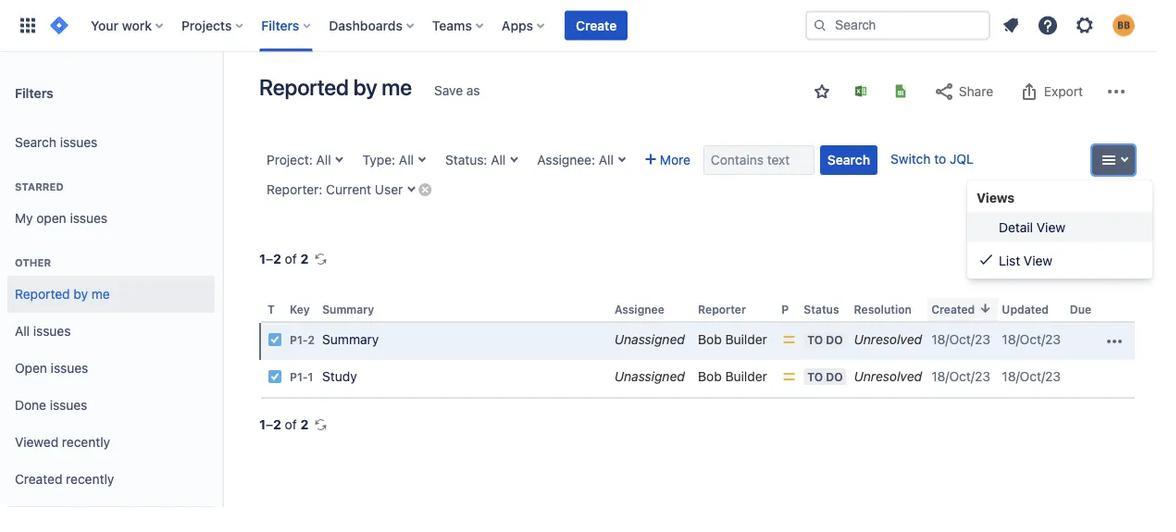 Task type: vqa. For each thing, say whether or not it's contained in the screenshot.
List View's 'View'
yes



Task type: locate. For each thing, give the bounding box(es) containing it.
task image for study
[[268, 370, 282, 384]]

search inside button
[[828, 152, 870, 168]]

builder
[[725, 332, 767, 347], [725, 369, 767, 384]]

1 vertical spatial of
[[285, 417, 297, 433]]

project: all
[[267, 152, 331, 168]]

0 horizontal spatial search
[[15, 135, 56, 150]]

1 vertical spatial created
[[15, 472, 62, 487]]

Detail View radio
[[968, 212, 1153, 242]]

my open issues link
[[7, 200, 215, 237]]

filters up search issues
[[15, 85, 53, 100]]

0 vertical spatial view
[[1037, 219, 1066, 235]]

2 1 – 2 of 2 from the top
[[259, 417, 309, 433]]

2 of from the top
[[285, 417, 297, 433]]

2 to do from the top
[[808, 371, 843, 383]]

0 horizontal spatial by
[[74, 287, 88, 302]]

1 horizontal spatial by
[[354, 74, 377, 100]]

1 – 2 of 2 down p1-1 link
[[259, 417, 309, 433]]

search button
[[820, 145, 878, 175]]

small image left the list
[[979, 253, 994, 268]]

viewed recently
[[15, 435, 110, 450]]

2 vertical spatial small image
[[978, 301, 993, 316]]

all for type: all
[[399, 152, 414, 168]]

0 vertical spatial builder
[[725, 332, 767, 347]]

bob builder for summary
[[698, 332, 767, 347]]

issues for done issues
[[50, 398, 87, 413]]

medium image for summary
[[782, 333, 797, 347]]

summary up study
[[322, 332, 379, 347]]

builder for summary
[[725, 332, 767, 347]]

recently for created recently
[[66, 472, 114, 487]]

all right 'assignee:'
[[599, 152, 614, 168]]

jql
[[950, 151, 974, 167]]

of down p1-1 link
[[285, 417, 297, 433]]

0 vertical spatial 1 – 2 of 2
[[259, 251, 309, 267]]

columns
[[1064, 257, 1117, 272]]

bob
[[698, 332, 722, 347], [698, 369, 722, 384]]

0 vertical spatial filters
[[261, 18, 299, 33]]

banner
[[0, 0, 1157, 52]]

2 do from the top
[[826, 371, 843, 383]]

1 vertical spatial search
[[828, 152, 870, 168]]

reported by me down dashboards
[[259, 74, 412, 100]]

sidebar navigation image
[[202, 74, 243, 111]]

1 vertical spatial to do
[[808, 371, 843, 383]]

recently up created recently
[[62, 435, 110, 450]]

0 vertical spatial bob builder link
[[698, 332, 767, 347]]

0 vertical spatial bob
[[698, 332, 722, 347]]

done
[[15, 398, 46, 413]]

2 p1- from the top
[[290, 371, 308, 384]]

reporter
[[698, 303, 746, 316]]

small image inside list view link
[[979, 253, 994, 268]]

of
[[285, 251, 297, 267], [285, 417, 297, 433]]

created right resolution
[[932, 303, 975, 316]]

2 bob builder from the top
[[698, 369, 767, 384]]

1 vertical spatial 1 – 2 of 2
[[259, 417, 309, 433]]

reported by me up all issues
[[15, 287, 110, 302]]

0 vertical spatial created
[[932, 303, 975, 316]]

do for summary
[[826, 333, 843, 346]]

reported down other
[[15, 287, 70, 302]]

to
[[808, 333, 823, 346], [808, 371, 823, 383]]

your profile and settings image
[[1113, 14, 1135, 37]]

1 vertical spatial reported
[[15, 287, 70, 302]]

1 bob builder from the top
[[698, 332, 767, 347]]

me left save
[[382, 74, 412, 100]]

Search issues using keywords text field
[[704, 145, 815, 175]]

unassigned for study
[[615, 369, 685, 384]]

me up all issues link
[[91, 287, 110, 302]]

view inside radio
[[1024, 253, 1053, 268]]

viewed recently link
[[7, 424, 215, 461]]

unresolved
[[854, 332, 922, 347], [854, 369, 922, 384]]

0 vertical spatial –
[[266, 251, 273, 267]]

p1- inside 'p1-1 study'
[[290, 371, 308, 384]]

1 – 2 of 2 up t
[[259, 251, 309, 267]]

by down dashboards
[[354, 74, 377, 100]]

created recently
[[15, 472, 114, 487]]

1 medium image from the top
[[782, 333, 797, 347]]

0 vertical spatial me
[[382, 74, 412, 100]]

me
[[382, 74, 412, 100], [91, 287, 110, 302]]

summary
[[322, 303, 374, 316], [322, 332, 379, 347]]

reported
[[259, 74, 349, 100], [15, 287, 70, 302]]

1 vertical spatial by
[[74, 287, 88, 302]]

p1- down p1-2 link at the bottom of the page
[[290, 371, 308, 384]]

unresolved for study
[[854, 369, 922, 384]]

1 to from the top
[[808, 333, 823, 346]]

0 vertical spatial unassigned
[[615, 332, 685, 347]]

p1- for summary
[[290, 334, 308, 347]]

p1-2 link
[[290, 334, 315, 347]]

0 vertical spatial small image
[[979, 219, 994, 234]]

to do for summary
[[808, 333, 843, 346]]

2
[[273, 251, 281, 267], [300, 251, 309, 267], [308, 334, 315, 347], [273, 417, 281, 433], [300, 417, 309, 433]]

detail view link
[[968, 212, 1153, 242]]

1 vertical spatial to
[[808, 371, 823, 383]]

notifications image
[[1000, 14, 1022, 37]]

0 vertical spatial p1-
[[290, 334, 308, 347]]

search left switch
[[828, 152, 870, 168]]

remove criteria image
[[418, 182, 433, 197]]

0 horizontal spatial reported by me
[[15, 287, 110, 302]]

search for search issues
[[15, 135, 56, 150]]

1 unassigned from the top
[[615, 332, 685, 347]]

unassigned for summary
[[615, 332, 685, 347]]

as
[[467, 83, 480, 98]]

by up all issues link
[[74, 287, 88, 302]]

1 task image from the top
[[268, 333, 282, 347]]

1 vertical spatial summary
[[322, 332, 379, 347]]

appswitcher icon image
[[17, 14, 39, 37]]

all for status: all
[[491, 152, 506, 168]]

0 horizontal spatial reported
[[15, 287, 70, 302]]

created recently link
[[7, 461, 215, 498]]

list view
[[999, 253, 1053, 268]]

1 do from the top
[[826, 333, 843, 346]]

1 vertical spatial me
[[91, 287, 110, 302]]

export button
[[1009, 77, 1093, 106]]

1 vertical spatial view
[[1024, 253, 1053, 268]]

0 vertical spatial to
[[808, 333, 823, 346]]

1 horizontal spatial reported by me
[[259, 74, 412, 100]]

all issues link
[[7, 313, 215, 350]]

medium image
[[782, 333, 797, 347], [782, 370, 797, 384]]

issues for open issues
[[51, 361, 88, 376]]

apps
[[502, 18, 533, 33]]

other
[[15, 257, 51, 269]]

2 task image from the top
[[268, 370, 282, 384]]

0 vertical spatial to do
[[808, 333, 843, 346]]

created inside 'other' group
[[15, 472, 62, 487]]

1 vertical spatial 1
[[308, 371, 313, 384]]

banner containing your work
[[0, 0, 1157, 52]]

view for list view
[[1024, 253, 1053, 268]]

1 vertical spatial reported by me
[[15, 287, 110, 302]]

1 vertical spatial filters
[[15, 85, 53, 100]]

1 vertical spatial bob
[[698, 369, 722, 384]]

1 vertical spatial –
[[266, 417, 273, 433]]

1 to do from the top
[[808, 333, 843, 346]]

task image left p1-2 link at the bottom of the page
[[268, 333, 282, 347]]

1 vertical spatial do
[[826, 371, 843, 383]]

18/oct/23
[[932, 332, 991, 347], [1002, 332, 1061, 347], [932, 369, 991, 384], [1002, 369, 1061, 384]]

1 vertical spatial task image
[[268, 370, 282, 384]]

1 vertical spatial p1-
[[290, 371, 308, 384]]

created down viewed
[[15, 472, 62, 487]]

starred group
[[7, 161, 215, 243]]

bob builder
[[698, 332, 767, 347], [698, 369, 767, 384]]

p
[[782, 303, 789, 316]]

by
[[354, 74, 377, 100], [74, 287, 88, 302]]

small image for detail view
[[979, 219, 994, 234]]

1 horizontal spatial reported
[[259, 74, 349, 100]]

view inside 'link'
[[1037, 219, 1066, 235]]

t
[[268, 303, 275, 316]]

task image
[[268, 333, 282, 347], [268, 370, 282, 384]]

status
[[804, 303, 839, 316]]

0 vertical spatial do
[[826, 333, 843, 346]]

0 vertical spatial recently
[[62, 435, 110, 450]]

do
[[826, 333, 843, 346], [826, 371, 843, 383]]

more button
[[638, 145, 698, 175]]

filters right projects popup button
[[261, 18, 299, 33]]

of up key
[[285, 251, 297, 267]]

small image left updated
[[978, 301, 993, 316]]

dashboards button
[[323, 11, 421, 40]]

1 vertical spatial unassigned
[[615, 369, 685, 384]]

summary link
[[322, 332, 379, 347]]

status: all
[[445, 152, 506, 168]]

to do for study
[[808, 371, 843, 383]]

2 unassigned from the top
[[615, 369, 685, 384]]

all issues
[[15, 324, 71, 339]]

1 vertical spatial small image
[[979, 253, 994, 268]]

2 to from the top
[[808, 371, 823, 383]]

small image inside detail view 'link'
[[979, 219, 994, 234]]

bob builder link for study
[[698, 369, 767, 384]]

all right type:
[[399, 152, 414, 168]]

unresolved for summary
[[854, 332, 922, 347]]

save as button
[[425, 76, 489, 106]]

created for created recently
[[15, 472, 62, 487]]

small image for list view
[[979, 253, 994, 268]]

all right status:
[[491, 152, 506, 168]]

–
[[266, 251, 273, 267], [266, 417, 273, 433]]

p1-2 summary
[[290, 332, 379, 347]]

0 horizontal spatial me
[[91, 287, 110, 302]]

issues
[[60, 135, 98, 150], [70, 211, 107, 226], [33, 324, 71, 339], [51, 361, 88, 376], [50, 398, 87, 413]]

1 p1- from the top
[[290, 334, 308, 347]]

filters
[[261, 18, 299, 33], [15, 85, 53, 100]]

view up list view link
[[1037, 219, 1066, 235]]

0 vertical spatial summary
[[322, 303, 374, 316]]

0 vertical spatial search
[[15, 135, 56, 150]]

2 builder from the top
[[725, 369, 767, 384]]

switch to jql
[[891, 151, 974, 167]]

switch to jql link
[[891, 151, 974, 167]]

list view link
[[968, 246, 1153, 275]]

view
[[1037, 219, 1066, 235], [1024, 253, 1053, 268]]

settings image
[[1074, 14, 1096, 37]]

all up reporter: current user
[[316, 152, 331, 168]]

done issues link
[[7, 387, 215, 424]]

2 vertical spatial 1
[[259, 417, 266, 433]]

dashboards
[[329, 18, 403, 33]]

0 vertical spatial unresolved
[[854, 332, 922, 347]]

0 vertical spatial medium image
[[782, 333, 797, 347]]

search issues
[[15, 135, 98, 150]]

create button
[[565, 11, 628, 40]]

0 horizontal spatial created
[[15, 472, 62, 487]]

small image left detail
[[979, 219, 994, 234]]

1 bob from the top
[[698, 332, 722, 347]]

1 horizontal spatial search
[[828, 152, 870, 168]]

do for study
[[826, 371, 843, 383]]

1 builder from the top
[[725, 332, 767, 347]]

recently down viewed recently link
[[66, 472, 114, 487]]

reported by me
[[259, 74, 412, 100], [15, 287, 110, 302]]

your work button
[[85, 11, 170, 40]]

all up open
[[15, 324, 30, 339]]

task image left p1-1 link
[[268, 370, 282, 384]]

1 – 2 of 2
[[259, 251, 309, 267], [259, 417, 309, 433]]

1 vertical spatial bob builder link
[[698, 369, 767, 384]]

0 vertical spatial of
[[285, 251, 297, 267]]

status:
[[445, 152, 487, 168]]

all
[[316, 152, 331, 168], [399, 152, 414, 168], [491, 152, 506, 168], [599, 152, 614, 168], [15, 324, 30, 339]]

1 horizontal spatial filters
[[261, 18, 299, 33]]

search for search
[[828, 152, 870, 168]]

view right the list
[[1024, 253, 1053, 268]]

p1- inside p1-2 summary
[[290, 334, 308, 347]]

reported by me link
[[7, 276, 215, 313]]

to do
[[808, 333, 843, 346], [808, 371, 843, 383]]

1 vertical spatial medium image
[[782, 370, 797, 384]]

1 vertical spatial unresolved
[[854, 369, 922, 384]]

small image
[[979, 219, 994, 234], [979, 253, 994, 268], [978, 301, 993, 316]]

key
[[290, 303, 310, 316]]

summary up summary link
[[322, 303, 374, 316]]

p1-
[[290, 334, 308, 347], [290, 371, 308, 384]]

2 bob from the top
[[698, 369, 722, 384]]

p1- down key
[[290, 334, 308, 347]]

medium image for study
[[782, 370, 797, 384]]

2 unresolved from the top
[[854, 369, 922, 384]]

share
[[959, 84, 994, 99]]

1 vertical spatial bob builder
[[698, 369, 767, 384]]

your
[[91, 18, 119, 33]]

1 horizontal spatial created
[[932, 303, 975, 316]]

reported down filters dropdown button
[[259, 74, 349, 100]]

1 vertical spatial builder
[[725, 369, 767, 384]]

0 vertical spatial task image
[[268, 333, 282, 347]]

1 unresolved from the top
[[854, 332, 922, 347]]

2 bob builder link from the top
[[698, 369, 767, 384]]

bob builder link
[[698, 332, 767, 347], [698, 369, 767, 384]]

1 bob builder link from the top
[[698, 332, 767, 347]]

2 medium image from the top
[[782, 370, 797, 384]]

unassigned
[[615, 332, 685, 347], [615, 369, 685, 384]]

0 vertical spatial bob builder
[[698, 332, 767, 347]]

jira software image
[[48, 14, 70, 37], [48, 14, 70, 37]]

search image
[[813, 18, 828, 33]]

search up starred
[[15, 135, 56, 150]]

reported by me inside 'other' group
[[15, 287, 110, 302]]

1 vertical spatial recently
[[66, 472, 114, 487]]



Task type: describe. For each thing, give the bounding box(es) containing it.
builder for study
[[725, 369, 767, 384]]

to for study
[[808, 371, 823, 383]]

bob builder for study
[[698, 369, 767, 384]]

open in google sheets image
[[894, 84, 908, 99]]

to for summary
[[808, 333, 823, 346]]

p1- for study
[[290, 371, 308, 384]]

1 inside 'p1-1 study'
[[308, 371, 313, 384]]

0 vertical spatial reported by me
[[259, 74, 412, 100]]

detail view
[[999, 219, 1066, 235]]

issues for all issues
[[33, 324, 71, 339]]

task image for summary
[[268, 333, 282, 347]]

0 vertical spatial reported
[[259, 74, 349, 100]]

assignee
[[615, 303, 665, 316]]

viewed
[[15, 435, 58, 450]]

updated
[[1002, 303, 1049, 316]]

apps button
[[496, 11, 552, 40]]

work
[[122, 18, 152, 33]]

1 horizontal spatial me
[[382, 74, 412, 100]]

type:
[[363, 152, 396, 168]]

p1-1 study
[[290, 369, 357, 384]]

view for detail view
[[1037, 219, 1066, 235]]

your work
[[91, 18, 152, 33]]

Search field
[[806, 11, 991, 40]]

1 – from the top
[[266, 251, 273, 267]]

issues for search issues
[[60, 135, 98, 150]]

share link
[[924, 77, 1003, 106]]

bob for study
[[698, 369, 722, 384]]

reported inside 'other' group
[[15, 287, 70, 302]]

views
[[977, 190, 1015, 206]]

recently for viewed recently
[[62, 435, 110, 450]]

help image
[[1037, 14, 1059, 37]]

create
[[576, 18, 617, 33]]

open in microsoft excel image
[[854, 84, 869, 99]]

all for assignee: all
[[599, 152, 614, 168]]

list
[[999, 253, 1021, 268]]

study link
[[322, 369, 357, 384]]

type: all
[[363, 152, 414, 168]]

resolution
[[854, 303, 912, 316]]

2 inside p1-2 summary
[[308, 334, 315, 347]]

switch
[[891, 151, 931, 167]]

1 1 – 2 of 2 from the top
[[259, 251, 309, 267]]

project:
[[267, 152, 313, 168]]

primary element
[[11, 0, 806, 51]]

teams
[[432, 18, 472, 33]]

1 summary from the top
[[322, 303, 374, 316]]

assignee: all
[[537, 152, 614, 168]]

columns button
[[1055, 250, 1135, 280]]

small image
[[815, 84, 830, 99]]

detail
[[999, 219, 1033, 235]]

teams button
[[427, 11, 491, 40]]

2 summary from the top
[[322, 332, 379, 347]]

filters inside filters dropdown button
[[261, 18, 299, 33]]

all inside all issues link
[[15, 324, 30, 339]]

current
[[326, 182, 371, 197]]

all for project: all
[[316, 152, 331, 168]]

to
[[934, 151, 946, 167]]

me inside 'other' group
[[91, 287, 110, 302]]

projects button
[[176, 11, 250, 40]]

0 vertical spatial 1
[[259, 251, 266, 267]]

save
[[434, 83, 463, 98]]

my open issues
[[15, 211, 107, 226]]

by inside 'other' group
[[74, 287, 88, 302]]

projects
[[181, 18, 232, 33]]

reporter: current user
[[267, 182, 403, 197]]

filters button
[[256, 11, 318, 40]]

assignee:
[[537, 152, 595, 168]]

bob for summary
[[698, 332, 722, 347]]

p1-1 link
[[290, 371, 313, 384]]

0 horizontal spatial filters
[[15, 85, 53, 100]]

export
[[1044, 84, 1083, 99]]

open
[[36, 211, 66, 226]]

reporter:
[[267, 182, 323, 197]]

other group
[[7, 237, 215, 508]]

0 vertical spatial by
[[354, 74, 377, 100]]

starred
[[15, 181, 64, 193]]

due
[[1070, 303, 1092, 316]]

search issues link
[[7, 124, 215, 161]]

save as
[[434, 83, 480, 98]]

issues inside starred group
[[70, 211, 107, 226]]

1 of from the top
[[285, 251, 297, 267]]

open issues link
[[7, 350, 215, 387]]

more
[[660, 152, 691, 168]]

user
[[375, 182, 403, 197]]

study
[[322, 369, 357, 384]]

bob builder link for summary
[[698, 332, 767, 347]]

List View radio
[[968, 246, 1153, 275]]

open issues
[[15, 361, 88, 376]]

my
[[15, 211, 33, 226]]

created for created
[[932, 303, 975, 316]]

open
[[15, 361, 47, 376]]

done issues
[[15, 398, 87, 413]]

views option group
[[968, 212, 1153, 275]]

2 – from the top
[[266, 417, 273, 433]]



